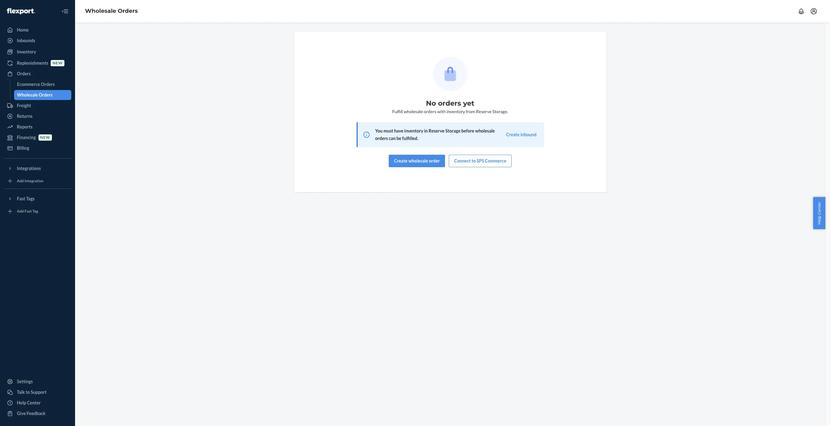 Task type: vqa. For each thing, say whether or not it's contained in the screenshot.
'Search'
no



Task type: describe. For each thing, give the bounding box(es) containing it.
new for replenishments
[[53, 61, 63, 66]]

create wholesale order link
[[389, 155, 445, 167]]

0 horizontal spatial wholesale orders link
[[14, 90, 71, 100]]

add for add fast tag
[[17, 209, 24, 214]]

with
[[437, 109, 446, 114]]

flexport logo image
[[7, 8, 35, 14]]

create for create inbound
[[506, 132, 520, 137]]

ecommerce orders link
[[14, 79, 71, 90]]

financing
[[17, 135, 36, 140]]

returns
[[17, 114, 32, 119]]

fulfill
[[392, 109, 403, 114]]

close navigation image
[[61, 8, 69, 15]]

settings
[[17, 379, 33, 385]]

wholesale orders inside wholesale orders link
[[17, 92, 53, 98]]

give
[[17, 411, 26, 417]]

billing
[[17, 146, 29, 151]]

connect to sps commerce
[[454, 158, 507, 164]]

inventory
[[17, 49, 36, 54]]

reports
[[17, 124, 32, 130]]

1 vertical spatial fast
[[25, 209, 32, 214]]

wholesale inside you must have inventory in reserve storage before wholesale orders can be fulfilled.
[[475, 128, 495, 134]]

talk to support button
[[4, 388, 71, 398]]

no
[[426, 99, 436, 108]]

inventory link
[[4, 47, 71, 57]]

ecommerce
[[17, 82, 40, 87]]

create for create wholesale order
[[394, 158, 408, 164]]

must
[[384, 128, 394, 134]]

reserve inside no orders yet fulfill wholesale orders with inventory from reserve storage.
[[476, 109, 492, 114]]

freight
[[17, 103, 31, 108]]

storage
[[446, 128, 461, 134]]

1 vertical spatial help
[[17, 401, 26, 406]]

help center link
[[4, 398, 71, 408]]

yet
[[463, 99, 475, 108]]

ecommerce orders
[[17, 82, 55, 87]]

orders inside you must have inventory in reserve storage before wholesale orders can be fulfilled.
[[375, 136, 388, 141]]

give feedback
[[17, 411, 46, 417]]

1 vertical spatial center
[[27, 401, 41, 406]]

wholesale inside button
[[409, 158, 428, 164]]

integration
[[25, 179, 43, 184]]

center inside button
[[817, 202, 823, 215]]

inbounds
[[17, 38, 35, 43]]

add fast tag
[[17, 209, 38, 214]]

replenishments
[[17, 60, 48, 66]]

create wholesale order
[[394, 158, 440, 164]]

reports link
[[4, 122, 71, 132]]

integrations button
[[4, 164, 71, 174]]

tags
[[26, 196, 35, 202]]

can
[[389, 136, 396, 141]]

help center inside button
[[817, 202, 823, 225]]

returns link
[[4, 111, 71, 121]]

orders link
[[4, 69, 71, 79]]

help center button
[[814, 197, 826, 229]]

connect to sps commerce link
[[449, 155, 512, 167]]

create inbound
[[506, 132, 537, 137]]

fast tags button
[[4, 194, 71, 204]]

empty list image
[[433, 57, 468, 91]]

add integration
[[17, 179, 43, 184]]

create inbound button
[[506, 132, 537, 138]]

before
[[462, 128, 475, 134]]



Task type: locate. For each thing, give the bounding box(es) containing it.
fast tags
[[17, 196, 35, 202]]

0 vertical spatial orders
[[438, 99, 461, 108]]

from
[[466, 109, 475, 114]]

new down reports link
[[40, 135, 50, 140]]

orders
[[118, 8, 138, 14], [17, 71, 31, 76], [41, 82, 55, 87], [39, 92, 53, 98]]

0 horizontal spatial help
[[17, 401, 26, 406]]

0 horizontal spatial wholesale
[[17, 92, 38, 98]]

0 horizontal spatial reserve
[[429, 128, 445, 134]]

help inside button
[[817, 216, 823, 225]]

wholesale
[[404, 109, 423, 114], [475, 128, 495, 134], [409, 158, 428, 164]]

1 horizontal spatial wholesale orders
[[85, 8, 138, 14]]

fulfilled.
[[402, 136, 418, 141]]

home link
[[4, 25, 71, 35]]

1 horizontal spatial orders
[[424, 109, 437, 114]]

0 horizontal spatial center
[[27, 401, 41, 406]]

0 horizontal spatial wholesale orders
[[17, 92, 53, 98]]

1 horizontal spatial reserve
[[476, 109, 492, 114]]

1 horizontal spatial new
[[53, 61, 63, 66]]

add for add integration
[[17, 179, 24, 184]]

0 vertical spatial wholesale
[[404, 109, 423, 114]]

0 horizontal spatial help center
[[17, 401, 41, 406]]

0 vertical spatial inventory
[[447, 109, 465, 114]]

connect to sps commerce button
[[449, 155, 512, 167]]

0 horizontal spatial new
[[40, 135, 50, 140]]

2 horizontal spatial orders
[[438, 99, 461, 108]]

to inside "connect to sps commerce" button
[[472, 158, 476, 164]]

to inside talk to support 'button'
[[26, 390, 30, 395]]

fast
[[17, 196, 25, 202], [25, 209, 32, 214]]

1 vertical spatial new
[[40, 135, 50, 140]]

inventory inside you must have inventory in reserve storage before wholesale orders can be fulfilled.
[[405, 128, 424, 134]]

create down be
[[394, 158, 408, 164]]

you must have inventory in reserve storage before wholesale orders can be fulfilled.
[[375, 128, 495, 141]]

0 vertical spatial reserve
[[476, 109, 492, 114]]

0 vertical spatial wholesale orders
[[85, 8, 138, 14]]

have
[[394, 128, 404, 134]]

to for sps
[[472, 158, 476, 164]]

new up orders link
[[53, 61, 63, 66]]

1 vertical spatial wholesale orders link
[[14, 90, 71, 100]]

freight link
[[4, 101, 71, 111]]

0 vertical spatial help
[[817, 216, 823, 225]]

1 vertical spatial help center
[[17, 401, 41, 406]]

0 horizontal spatial inventory
[[405, 128, 424, 134]]

add left integration
[[17, 179, 24, 184]]

commerce
[[485, 158, 507, 164]]

2 add from the top
[[17, 209, 24, 214]]

0 vertical spatial to
[[472, 158, 476, 164]]

0 vertical spatial wholesale orders link
[[85, 8, 138, 14]]

wholesale inside no orders yet fulfill wholesale orders with inventory from reserve storage.
[[404, 109, 423, 114]]

1 horizontal spatial center
[[817, 202, 823, 215]]

1 horizontal spatial inventory
[[447, 109, 465, 114]]

inventory inside no orders yet fulfill wholesale orders with inventory from reserve storage.
[[447, 109, 465, 114]]

to right talk
[[26, 390, 30, 395]]

1 horizontal spatial to
[[472, 158, 476, 164]]

1 vertical spatial reserve
[[429, 128, 445, 134]]

0 vertical spatial create
[[506, 132, 520, 137]]

inventory up "fulfilled."
[[405, 128, 424, 134]]

0 vertical spatial center
[[817, 202, 823, 215]]

create wholesale order button
[[389, 155, 445, 167]]

help center
[[817, 202, 823, 225], [17, 401, 41, 406]]

wholesale
[[85, 8, 116, 14], [17, 92, 38, 98]]

0 horizontal spatial create
[[394, 158, 408, 164]]

wholesale right fulfill at the top
[[404, 109, 423, 114]]

tag
[[32, 209, 38, 214]]

1 vertical spatial inventory
[[405, 128, 424, 134]]

open account menu image
[[811, 8, 818, 15]]

1 horizontal spatial help
[[817, 216, 823, 225]]

1 add from the top
[[17, 179, 24, 184]]

1 vertical spatial create
[[394, 158, 408, 164]]

add fast tag link
[[4, 207, 71, 217]]

wholesale orders
[[85, 8, 138, 14], [17, 92, 53, 98]]

create
[[506, 132, 520, 137], [394, 158, 408, 164]]

reserve right in
[[429, 128, 445, 134]]

inventory
[[447, 109, 465, 114], [405, 128, 424, 134]]

center
[[817, 202, 823, 215], [27, 401, 41, 406]]

fast left 'tags'
[[17, 196, 25, 202]]

1 horizontal spatial wholesale
[[85, 8, 116, 14]]

orders down no
[[424, 109, 437, 114]]

1 horizontal spatial help center
[[817, 202, 823, 225]]

connect
[[454, 158, 471, 164]]

new for financing
[[40, 135, 50, 140]]

0 horizontal spatial orders
[[375, 136, 388, 141]]

billing link
[[4, 143, 71, 153]]

1 horizontal spatial wholesale orders link
[[85, 8, 138, 14]]

be
[[397, 136, 402, 141]]

to
[[472, 158, 476, 164], [26, 390, 30, 395]]

sps
[[477, 158, 484, 164]]

0 vertical spatial add
[[17, 179, 24, 184]]

storage.
[[493, 109, 508, 114]]

you
[[375, 128, 383, 134]]

2 vertical spatial orders
[[375, 136, 388, 141]]

0 vertical spatial new
[[53, 61, 63, 66]]

feedback
[[27, 411, 46, 417]]

give feedback button
[[4, 409, 71, 419]]

fast left tag
[[25, 209, 32, 214]]

wholesale right before
[[475, 128, 495, 134]]

add down fast tags
[[17, 209, 24, 214]]

support
[[31, 390, 47, 395]]

inbounds link
[[4, 36, 71, 46]]

1 vertical spatial wholesale orders
[[17, 92, 53, 98]]

add
[[17, 179, 24, 184], [17, 209, 24, 214]]

help
[[817, 216, 823, 225], [17, 401, 26, 406]]

orders up with
[[438, 99, 461, 108]]

talk
[[17, 390, 25, 395]]

1 vertical spatial add
[[17, 209, 24, 214]]

to left the sps
[[472, 158, 476, 164]]

1 vertical spatial wholesale
[[17, 92, 38, 98]]

in
[[424, 128, 428, 134]]

talk to support
[[17, 390, 47, 395]]

reserve
[[476, 109, 492, 114], [429, 128, 445, 134]]

reserve right from
[[476, 109, 492, 114]]

0 horizontal spatial to
[[26, 390, 30, 395]]

settings link
[[4, 377, 71, 387]]

0 vertical spatial fast
[[17, 196, 25, 202]]

order
[[429, 158, 440, 164]]

orders
[[438, 99, 461, 108], [424, 109, 437, 114], [375, 136, 388, 141]]

inbound
[[521, 132, 537, 137]]

1 horizontal spatial create
[[506, 132, 520, 137]]

open notifications image
[[798, 8, 806, 15]]

1 vertical spatial orders
[[424, 109, 437, 114]]

add integration link
[[4, 176, 71, 186]]

wholesale orders link
[[85, 8, 138, 14], [14, 90, 71, 100]]

inventory right with
[[447, 109, 465, 114]]

0 vertical spatial help center
[[817, 202, 823, 225]]

new
[[53, 61, 63, 66], [40, 135, 50, 140]]

fast inside dropdown button
[[17, 196, 25, 202]]

create left inbound
[[506, 132, 520, 137]]

1 vertical spatial wholesale
[[475, 128, 495, 134]]

to for support
[[26, 390, 30, 395]]

no orders yet fulfill wholesale orders with inventory from reserve storage.
[[392, 99, 508, 114]]

integrations
[[17, 166, 41, 171]]

1 vertical spatial to
[[26, 390, 30, 395]]

orders down "you"
[[375, 136, 388, 141]]

reserve inside you must have inventory in reserve storage before wholesale orders can be fulfilled.
[[429, 128, 445, 134]]

2 vertical spatial wholesale
[[409, 158, 428, 164]]

0 vertical spatial wholesale
[[85, 8, 116, 14]]

wholesale left order
[[409, 158, 428, 164]]

home
[[17, 27, 29, 33]]



